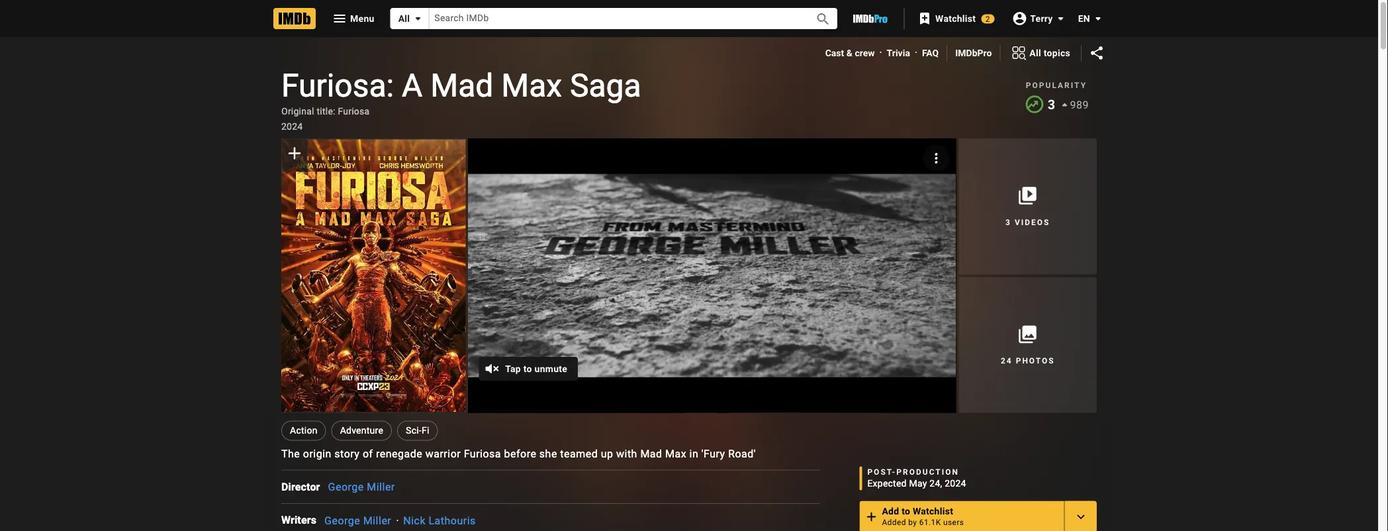Task type: vqa. For each thing, say whether or not it's contained in the screenshot.
the top Mad
yes



Task type: locate. For each thing, give the bounding box(es) containing it.
all button
[[390, 8, 429, 29]]

arrow drop down image inside en "button"
[[1091, 11, 1107, 26]]

miller
[[367, 481, 395, 494], [363, 514, 392, 527]]

1 vertical spatial miller
[[363, 514, 392, 527]]

0 vertical spatial max
[[502, 67, 562, 104]]

cast & crew button
[[826, 46, 875, 60]]

0 horizontal spatial mad
[[431, 67, 494, 104]]

see full cast and crew element down 'director' on the left of the page
[[281, 512, 325, 528]]

arrow drop down image right menu
[[410, 11, 426, 26]]

sci-fi
[[406, 425, 430, 436]]

to for add
[[902, 506, 911, 517]]

1 horizontal spatial all
[[1030, 47, 1042, 58]]

anya taylor-joy in furiosa: a mad max saga (2024) image
[[281, 139, 466, 412]]

0 vertical spatial to
[[524, 363, 532, 374]]

see full cast and crew element
[[281, 479, 328, 495], [281, 512, 325, 528]]

warrior
[[426, 448, 461, 460]]

to inside add to watchlist added by 61.1k users
[[902, 506, 911, 517]]

trivia
[[887, 47, 911, 58]]

1 vertical spatial all
[[1030, 47, 1042, 58]]

all right menu
[[398, 13, 410, 24]]

tap
[[505, 363, 521, 374]]

arrow drop down image
[[1053, 10, 1069, 26], [410, 11, 426, 26], [1091, 11, 1107, 26]]

1 horizontal spatial mad
[[641, 448, 663, 460]]

arrow drop down image inside "all" button
[[410, 11, 426, 26]]

the origin story of renegade warrior furiosa before she teamed up with mad max in 'fury road' image
[[468, 138, 957, 413]]

all right categories icon
[[1030, 47, 1042, 58]]

mad
[[431, 67, 494, 104], [641, 448, 663, 460]]

watchlist right watchlist 'image'
[[936, 13, 976, 24]]

group
[[281, 138, 466, 413]]

3 videos button
[[959, 138, 1097, 274]]

0 vertical spatial george miller
[[328, 481, 395, 494]]

none field inside all search field
[[429, 8, 801, 29]]

0 vertical spatial all
[[398, 13, 410, 24]]

imdbpro button
[[956, 46, 992, 60]]

0 horizontal spatial arrow drop down image
[[410, 11, 426, 26]]

0 horizontal spatial 3
[[1006, 218, 1012, 227]]

furiosa inside furiosa: a mad max saga original title: furiosa 2024
[[338, 106, 370, 117]]

furiosa
[[338, 106, 370, 117], [464, 448, 501, 460]]

categories image
[[1011, 45, 1027, 61]]

miller left "nick" at the bottom of the page
[[363, 514, 392, 527]]

terry
[[1031, 13, 1053, 24]]

see full cast and crew element containing writers
[[281, 512, 325, 528]]

1 vertical spatial george miller button
[[325, 514, 392, 527]]

1 horizontal spatial furiosa
[[464, 448, 501, 460]]

teamed
[[560, 448, 598, 460]]

3 for 3 videos
[[1006, 218, 1012, 227]]

unmute
[[535, 363, 568, 374]]

writers
[[281, 514, 317, 527]]

george miller down of
[[328, 481, 395, 494]]

nick lathouris button
[[403, 514, 476, 527]]

0 vertical spatial 2024
[[281, 121, 303, 132]]

sci-
[[406, 425, 422, 436]]

0 horizontal spatial max
[[502, 67, 562, 104]]

0 vertical spatial furiosa
[[338, 106, 370, 117]]

to inside button
[[524, 363, 532, 374]]

1 vertical spatial to
[[902, 506, 911, 517]]

0 horizontal spatial furiosa
[[338, 106, 370, 117]]

to right tap at the bottom left of page
[[524, 363, 532, 374]]

2024 down the original
[[281, 121, 303, 132]]

with
[[617, 448, 638, 460]]

1 vertical spatial max
[[666, 448, 687, 460]]

george
[[328, 481, 364, 494], [325, 514, 360, 527]]

0 horizontal spatial 2024
[[281, 121, 303, 132]]

2024
[[281, 121, 303, 132], [945, 478, 967, 489]]

she
[[540, 448, 558, 460]]

menu button
[[321, 8, 385, 29]]

1 vertical spatial mad
[[641, 448, 663, 460]]

the origin story of renegade warrior furiosa before she teamed up with mad max in 'fury road'
[[281, 448, 756, 460]]

story
[[335, 448, 360, 460]]

24 photos button
[[959, 277, 1097, 413]]

1 vertical spatial watchlist
[[913, 506, 954, 517]]

989
[[1071, 99, 1089, 111]]

add title to another list image
[[1074, 509, 1089, 525]]

george right 'writers'
[[325, 514, 360, 527]]

2 see full cast and crew element from the top
[[281, 512, 325, 528]]

fi
[[422, 425, 430, 436]]

expected
[[868, 478, 907, 489]]

george miller
[[328, 481, 395, 494], [325, 514, 392, 527]]

1 see full cast and crew element from the top
[[281, 479, 328, 495]]

1 vertical spatial george
[[325, 514, 360, 527]]

imdbpro
[[956, 47, 992, 58]]

to up by
[[902, 506, 911, 517]]

arrow drop down image inside terry button
[[1053, 10, 1069, 26]]

furiosa left before
[[464, 448, 501, 460]]

to
[[524, 363, 532, 374], [902, 506, 911, 517]]

menu image
[[332, 11, 348, 26]]

all for all
[[398, 13, 410, 24]]

1 horizontal spatial 2024
[[945, 478, 967, 489]]

mad right with
[[641, 448, 663, 460]]

george miller left "nick" at the bottom of the page
[[325, 514, 392, 527]]

add to watchlist added by 61.1k users
[[882, 506, 965, 527]]

2024 button
[[281, 120, 303, 133]]

0 vertical spatial george miller button
[[328, 481, 395, 494]]

0 vertical spatial see full cast and crew element
[[281, 479, 328, 495]]

max
[[502, 67, 562, 104], [666, 448, 687, 460]]

original
[[281, 106, 314, 117]]

0 vertical spatial mad
[[431, 67, 494, 104]]

add
[[882, 506, 900, 517]]

None field
[[429, 8, 801, 29]]

0 horizontal spatial all
[[398, 13, 410, 24]]

2 horizontal spatial arrow drop down image
[[1091, 11, 1107, 26]]

1 vertical spatial 2024
[[945, 478, 967, 489]]

1 vertical spatial see full cast and crew element
[[281, 512, 325, 528]]

en
[[1079, 13, 1091, 24]]

road'
[[729, 448, 756, 460]]

cast & crew
[[826, 47, 875, 58]]

1 horizontal spatial max
[[666, 448, 687, 460]]

2024 right "24,"
[[945, 478, 967, 489]]

george miller button left "nick" at the bottom of the page
[[325, 514, 392, 527]]

share on social media image
[[1089, 45, 1105, 61]]

of
[[363, 448, 373, 460]]

0 horizontal spatial to
[[524, 363, 532, 374]]

furiosa right title:
[[338, 106, 370, 117]]

3 left "videos" at the top right
[[1006, 218, 1012, 227]]

watchlist image
[[917, 11, 933, 26]]

adventure
[[340, 425, 384, 436]]

all for all topics
[[1030, 47, 1042, 58]]

george miller button down of
[[328, 481, 395, 494]]

1 vertical spatial 3
[[1006, 218, 1012, 227]]

2024 inside post-production expected may 24, 2024
[[945, 478, 967, 489]]

george down "story"
[[328, 481, 364, 494]]

3 videos
[[1006, 218, 1051, 227]]

arrow drop down image up the share on social media icon
[[1091, 11, 1107, 26]]

watchlist up 61.1k
[[913, 506, 954, 517]]

nick lathouris
[[403, 514, 476, 527]]

0 vertical spatial miller
[[367, 481, 395, 494]]

1 horizontal spatial arrow drop down image
[[1053, 10, 1069, 26]]

video autoplay preference image
[[929, 150, 945, 166]]

title:
[[317, 106, 336, 117]]

tap to unmute
[[505, 363, 568, 374]]

0 vertical spatial 3
[[1048, 97, 1056, 113]]

popularity
[[1026, 80, 1087, 90]]

1 horizontal spatial to
[[902, 506, 911, 517]]

director
[[281, 481, 320, 493]]

see full cast and crew element up 'writers'
[[281, 479, 328, 495]]

1 vertical spatial george miller
[[325, 514, 392, 527]]

3 inside button
[[1006, 218, 1012, 227]]

watchlist
[[936, 13, 976, 24], [913, 506, 954, 517]]

mad right a
[[431, 67, 494, 104]]

24
[[1001, 356, 1013, 366]]

videos
[[1015, 218, 1051, 227]]

all inside search field
[[398, 13, 410, 24]]

1 horizontal spatial 3
[[1048, 97, 1056, 113]]

added
[[882, 518, 907, 527]]

1 vertical spatial furiosa
[[464, 448, 501, 460]]

arrow drop up image
[[1057, 97, 1073, 113]]

mad inside furiosa: a mad max saga original title: furiosa 2024
[[431, 67, 494, 104]]

0 vertical spatial watchlist
[[936, 13, 976, 24]]

all
[[398, 13, 410, 24], [1030, 47, 1042, 58]]

george miller button
[[328, 481, 395, 494], [325, 514, 392, 527]]

61.1k
[[920, 518, 942, 527]]

3 left "arrow drop up" image
[[1048, 97, 1056, 113]]

arrow drop down image left "en" at the top of page
[[1053, 10, 1069, 26]]

2024 inside furiosa: a mad max saga original title: furiosa 2024
[[281, 121, 303, 132]]

miller down of
[[367, 481, 395, 494]]

3
[[1048, 97, 1056, 113], [1006, 218, 1012, 227]]



Task type: describe. For each thing, give the bounding box(es) containing it.
before
[[504, 448, 537, 460]]

all topics
[[1030, 47, 1071, 58]]

volume off image
[[484, 361, 500, 377]]

Search IMDb text field
[[429, 8, 801, 29]]

faq button
[[922, 46, 939, 60]]

origin
[[303, 448, 332, 460]]

photos
[[1016, 356, 1055, 366]]

submit search image
[[816, 11, 831, 27]]

terry button
[[1006, 6, 1069, 30]]

&
[[847, 47, 853, 58]]

add image
[[864, 509, 880, 525]]

24,
[[930, 478, 943, 489]]

0 vertical spatial george
[[328, 481, 364, 494]]

the
[[281, 448, 300, 460]]

2
[[986, 14, 991, 24]]

a
[[402, 67, 423, 104]]

watch official trailer element
[[468, 138, 957, 413]]

post-
[[868, 467, 897, 477]]

arrow drop down image for all
[[410, 11, 426, 26]]

'fury
[[702, 448, 726, 460]]

by
[[909, 518, 917, 527]]

up
[[601, 448, 614, 460]]

home image
[[274, 8, 316, 29]]

all topics button
[[1001, 42, 1081, 64]]

video player application
[[468, 138, 957, 413]]

24 photos
[[1001, 356, 1055, 366]]

nick
[[403, 514, 426, 527]]

3 for 3
[[1048, 97, 1056, 113]]

george miller for the bottom george miller button
[[325, 514, 392, 527]]

users
[[944, 518, 965, 527]]

account circle image
[[1012, 10, 1028, 26]]

see full cast and crew element containing director
[[281, 479, 328, 495]]

tap to unmute button
[[479, 357, 578, 381]]

trivia button
[[887, 46, 911, 60]]

adventure button
[[332, 421, 392, 441]]

sci-fi button
[[397, 421, 438, 441]]

arrow drop down image for en
[[1091, 11, 1107, 26]]

cast
[[826, 47, 845, 58]]

en button
[[1068, 7, 1107, 30]]

menu
[[350, 13, 375, 24]]

watchlist inside add to watchlist added by 61.1k users
[[913, 506, 954, 517]]

may
[[910, 478, 928, 489]]

topics
[[1044, 47, 1071, 58]]

furiosa:
[[281, 67, 394, 104]]

max inside furiosa: a mad max saga original title: furiosa 2024
[[502, 67, 562, 104]]

to for tap
[[524, 363, 532, 374]]

tap to unmute group
[[468, 138, 957, 413]]

renegade
[[376, 448, 423, 460]]

furiosa: a mad max saga original title: furiosa 2024
[[281, 67, 641, 132]]

production
[[897, 467, 960, 477]]

action button
[[281, 421, 326, 441]]

post-production expected may 24, 2024
[[868, 467, 967, 489]]

george miller for top george miller button
[[328, 481, 395, 494]]

in
[[690, 448, 699, 460]]

action
[[290, 425, 318, 436]]

saga
[[570, 67, 641, 104]]

crew
[[855, 47, 875, 58]]

All search field
[[390, 8, 838, 29]]

lathouris
[[429, 514, 476, 527]]

faq
[[922, 47, 939, 58]]



